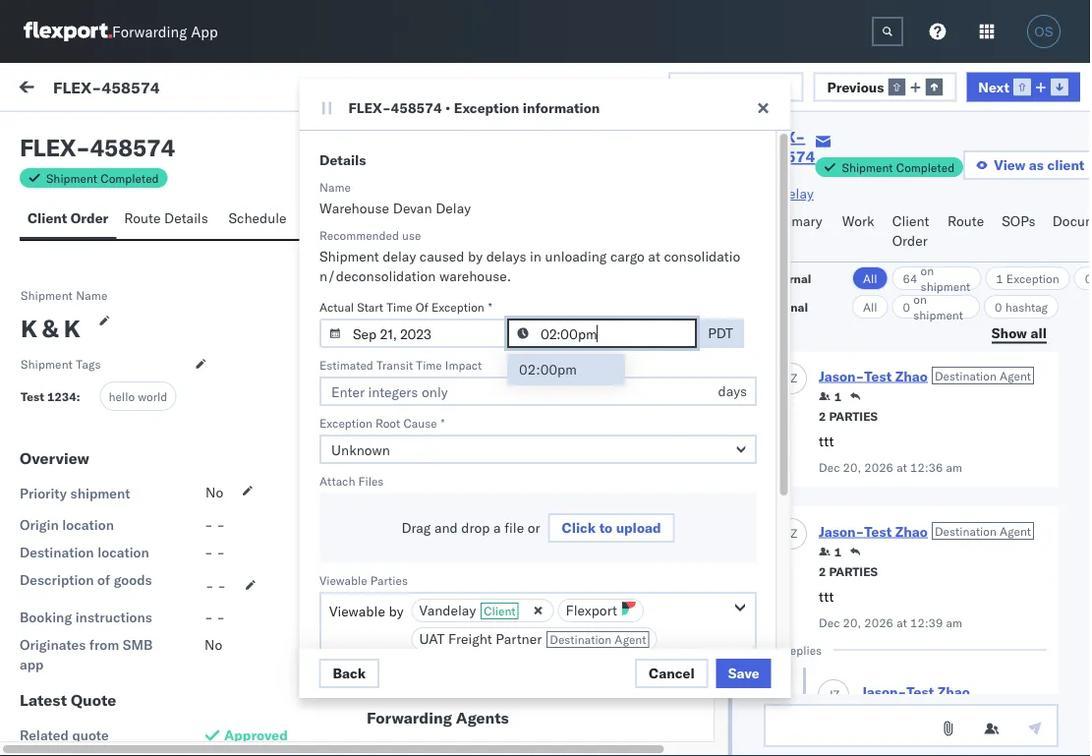 Task type: vqa. For each thing, say whether or not it's contained in the screenshot.
the 017482927423
no



Task type: locate. For each thing, give the bounding box(es) containing it.
internal for internal
[[764, 299, 809, 314]]

show all
[[992, 324, 1047, 341]]

pm up vandelay client
[[500, 583, 520, 600]]

dec
[[371, 229, 396, 246], [371, 317, 396, 334], [371, 406, 396, 423], [819, 460, 840, 475], [371, 494, 396, 511], [371, 583, 396, 600], [819, 616, 840, 630], [371, 671, 396, 688]]

2 test from the top
[[59, 601, 83, 618]]

0 vertical spatial test
[[59, 512, 83, 530]]

8,
[[400, 671, 412, 688]]

delay
[[382, 248, 416, 265]]

am
[[508, 229, 530, 246], [508, 317, 530, 334], [508, 406, 530, 423]]

1 horizontal spatial details
[[319, 151, 366, 169]]

0 vertical spatial date
[[447, 485, 476, 502]]

2 2026 from the top
[[865, 616, 894, 630]]

back button
[[319, 659, 380, 688]]

1
[[996, 271, 1004, 286], [834, 389, 842, 404], [834, 545, 842, 559]]

route down flex - 458574
[[124, 209, 161, 227]]

2 17, from the top
[[400, 583, 421, 600]]

1 2 from the top
[[819, 409, 826, 424]]

flex- 458574 for dec 20, 2026, 12:36 am pst
[[839, 229, 931, 246]]

documents
[[349, 209, 420, 227]]

or
[[527, 519, 540, 536]]

2 vertical spatial agent
[[614, 632, 646, 647]]

0 vertical spatial vandelay
[[757, 185, 814, 202]]

1 vertical spatial vandelay
[[419, 602, 476, 619]]

2026 inside ttt dec 20, 2026 at 12:39 am
[[865, 616, 894, 630]]

0 vertical spatial file exception
[[699, 78, 791, 95]]

1 horizontal spatial internal
[[764, 299, 809, 314]]

1 horizontal spatial client
[[483, 604, 515, 618]]

1 for ttt dec 20, 2026 at 12:39 am
[[834, 545, 842, 559]]

ttt
[[59, 247, 74, 264], [59, 335, 74, 353], [819, 433, 834, 450], [819, 588, 834, 606]]

destination
[[935, 369, 997, 383], [935, 524, 997, 539], [20, 544, 94, 561], [549, 632, 611, 647]]

am right 12:35
[[508, 317, 530, 334]]

location up "goods"
[[97, 544, 149, 561]]

dates
[[367, 448, 410, 468]]

originates from smb app
[[20, 636, 153, 673]]

by up seller
[[388, 603, 403, 620]]

0 vertical spatial 1 button
[[819, 389, 842, 405]]

test
[[139, 213, 165, 230], [139, 301, 165, 319], [865, 368, 892, 385], [21, 389, 44, 404], [139, 390, 165, 407], [139, 478, 165, 496], [865, 523, 892, 540], [139, 567, 165, 584], [139, 655, 165, 673], [907, 684, 934, 701]]

caused
[[419, 248, 464, 265]]

2026, right 8,
[[416, 671, 454, 688]]

1 horizontal spatial 0
[[995, 299, 1003, 314]]

shipment inside 64 on shipment
[[921, 279, 971, 294]]

quote
[[72, 727, 109, 744]]

location up destination location
[[62, 516, 114, 533]]

0 horizontal spatial internal
[[132, 125, 180, 142]]

shipment up work
[[842, 160, 893, 175]]

client inside vandelay client
[[483, 604, 515, 618]]

2 jason-test zhao destination agent from the top
[[819, 523, 1032, 540]]

0 horizontal spatial work
[[56, 76, 107, 103]]

1 horizontal spatial route
[[948, 212, 984, 230]]

route inside button
[[124, 209, 161, 227]]

2 resize handle column header from the left
[[573, 164, 596, 756]]

on for 0
[[914, 292, 927, 306]]

0 vertical spatial internal
[[132, 125, 180, 142]]

0 horizontal spatial parties
[[370, 573, 408, 588]]

client-nominated parties
[[367, 555, 562, 574]]

file exception up flex- 458574 link
[[699, 78, 791, 95]]

1 vertical spatial date
[[464, 516, 493, 533]]

0 vertical spatial am
[[508, 229, 530, 246]]

1 button for ttt dec 20, 2026 at 12:39 am
[[819, 544, 842, 560]]

external for external (0)
[[31, 125, 83, 142]]

internal down summary button at the top right
[[764, 299, 809, 314]]

on for 64
[[921, 263, 934, 278]]

1 vertical spatial forwarding
[[367, 708, 452, 728]]

1 vertical spatial internal
[[764, 299, 809, 314]]

2 all button from the top
[[853, 295, 889, 319]]

(0) down message (0)
[[184, 125, 209, 142]]

shipment down 64 on shipment
[[914, 307, 964, 322]]

forwarding app link
[[24, 22, 218, 41]]

0 vertical spatial parties
[[829, 409, 878, 424]]

2 vertical spatial 1
[[834, 545, 842, 559]]

2 parties from the top
[[829, 564, 878, 579]]

2 vertical spatial at
[[897, 616, 907, 630]]

shipment right 64
[[921, 279, 971, 294]]

test right the "hello"
[[139, 390, 165, 407]]

20, inside ttt dec 20, 2026 at 12:39 am
[[843, 616, 862, 630]]

parties
[[829, 409, 878, 424], [829, 564, 878, 579]]

0 vertical spatial external
[[31, 125, 83, 142]]

test down ttt dec 20, 2026 at 12:36 am on the bottom right of the page
[[865, 523, 892, 540]]

2 am from the top
[[508, 317, 530, 334]]

1 up ttt dec 20, 2026 at 12:39 am
[[834, 545, 842, 559]]

related up work
[[840, 171, 881, 185]]

cancel button
[[635, 659, 709, 688]]

3 resize handle column header from the left
[[807, 164, 830, 756]]

file exception down information
[[590, 138, 681, 155]]

2 for ttt dec 20, 2026 at 12:36 am
[[819, 409, 826, 424]]

* up 12:35
[[488, 299, 492, 314]]

route
[[124, 209, 161, 227], [948, 212, 984, 230]]

order down flex - 458574
[[71, 209, 108, 227]]

uat
[[419, 630, 444, 647]]

vandelay up summary
[[757, 185, 814, 202]]

on inside 64 on shipment
[[921, 263, 934, 278]]

internal
[[132, 125, 180, 142], [764, 299, 809, 314]]

ttt inside ttt dec 20, 2026 at 12:36 am
[[819, 433, 834, 450]]

client order button up 64
[[885, 204, 940, 262]]

1 am from the top
[[508, 229, 530, 246]]

jason- right the :
[[95, 390, 139, 407]]

1 up ttt dec 20, 2026 at 12:36 am on the bottom right of the page
[[834, 389, 842, 404]]

0 horizontal spatial *
[[441, 415, 444, 430]]

0 for on
[[903, 299, 911, 314]]

-- : -- -- text field
[[507, 319, 697, 348]]

2 parties button up ttt dec 20, 2026 at 12:39 am
[[819, 562, 878, 580]]

0 up show
[[995, 299, 1003, 314]]

jason-test zhao destination agent down ttt dec 20, 2026 at 12:36 am on the bottom right of the page
[[819, 523, 1032, 540]]

am for 12:36
[[508, 229, 530, 246]]

exception
[[454, 99, 520, 117], [1007, 271, 1060, 286], [431, 299, 484, 314], [319, 415, 372, 430]]

route down item/shipment
[[948, 212, 984, 230]]

shipment up &
[[21, 288, 73, 302]]

(0)
[[203, 81, 229, 98], [87, 125, 112, 142], [184, 125, 209, 142]]

2 up ttt dec 20, 2026 at 12:36 am on the bottom right of the page
[[819, 409, 826, 424]]

resize handle column header
[[339, 164, 363, 756], [573, 164, 596, 756], [807, 164, 830, 756], [1040, 164, 1064, 756]]

2 horizontal spatial message
[[228, 125, 286, 142]]

internal inside button
[[132, 125, 180, 142]]

test down internal (0) button
[[139, 213, 165, 230]]

0 vertical spatial shipment
[[921, 279, 971, 294]]

1 vertical spatial work
[[884, 171, 910, 185]]

2 parties button for ttt dec 20, 2026 at 12:39 am
[[819, 562, 878, 580]]

shipment completed down flex - 458574
[[46, 171, 159, 185]]

shipment inside recommended use shipment delay caused by delays in unloading cargo at consolidatio n/deconsolidation warehouse.
[[319, 248, 379, 265]]

at
[[648, 248, 660, 265], [897, 460, 907, 475], [897, 616, 907, 630]]

shipment up origin location in the left bottom of the page
[[70, 485, 130, 502]]

client order
[[28, 209, 108, 227], [893, 212, 930, 249]]

shipment completed up work
[[842, 160, 955, 175]]

client-
[[367, 555, 422, 574]]

6:47
[[466, 494, 496, 511], [466, 583, 496, 600]]

1 17, from the top
[[400, 494, 421, 511]]

Unknown text field
[[319, 435, 757, 464]]

0 vertical spatial agent
[[1000, 369, 1032, 383]]

flex- 458574 down 64
[[839, 317, 931, 334]]

name up k & k
[[76, 288, 108, 302]]

1 horizontal spatial external
[[764, 271, 812, 286]]

1 horizontal spatial forwarding
[[367, 708, 452, 728]]

1 1 button from the top
[[819, 389, 842, 405]]

1 all from the top
[[863, 271, 878, 286]]

0 vertical spatial forwarding
[[112, 22, 187, 41]]

flex- 458574 down 12:39
[[839, 671, 931, 688]]

0 vertical spatial am
[[947, 460, 963, 475]]

vandelay for vandelay
[[757, 185, 814, 202]]

1 dec 17, 2026, 6:47 pm pst from the top
[[371, 494, 548, 511]]

message down flex - 458574
[[61, 171, 108, 185]]

docum
[[1053, 212, 1090, 230]]

1 button
[[819, 389, 842, 405], [819, 544, 842, 560]]

(0) down app
[[203, 81, 229, 98]]

date left a
[[464, 516, 493, 533]]

1 2026 from the top
[[865, 460, 894, 475]]

message up internal (0)
[[146, 81, 203, 98]]

0 horizontal spatial 12:36
[[466, 229, 505, 246]]

0 vertical spatial jason-test zhao button
[[819, 368, 928, 385]]

1 am from the top
[[947, 460, 963, 475]]

1 parties from the top
[[829, 409, 878, 424]]

0 vertical spatial message
[[146, 81, 203, 98]]

2 2 parties button from the top
[[819, 562, 878, 580]]

0 vertical spatial 2
[[819, 409, 826, 424]]

2 1 button from the top
[[819, 544, 842, 560]]

am for 12:33
[[508, 406, 530, 423]]

flex- 458574 for dec 20, 2026, 12:33 am pst
[[839, 406, 931, 423]]

(0) for message (0)
[[203, 81, 229, 98]]

1 k from the left
[[21, 314, 37, 343]]

flex-458574 • exception information
[[349, 99, 600, 117]]

1 vertical spatial time
[[416, 357, 442, 372]]

2 parties
[[819, 409, 878, 424], [819, 564, 878, 579]]

12:36
[[466, 229, 505, 246], [911, 460, 943, 475]]

jan 31, 2023
[[553, 484, 636, 501]]

2 am from the top
[[947, 616, 963, 630]]

warehouse
[[319, 200, 389, 217]]

viewable by
[[329, 603, 403, 620]]

17, up the drag
[[400, 494, 421, 511]]

client up partner
[[483, 604, 515, 618]]

2 2 parties from the top
[[819, 564, 878, 579]]

vandelay up uat
[[419, 602, 476, 619]]

drag and drop a file or
[[401, 519, 540, 536]]

(0) inside button
[[184, 125, 209, 142]]

shipment for 64 on shipment
[[921, 279, 971, 294]]

at inside ttt dec 20, 2026 at 12:39 am
[[897, 616, 907, 630]]

documents button
[[341, 201, 432, 239]]

all
[[1031, 324, 1047, 341]]

1 button for ttt dec 20, 2026 at 12:36 am
[[819, 389, 842, 405]]

pm up the file
[[500, 494, 520, 511]]

1 vertical spatial 2
[[819, 564, 826, 579]]

external
[[31, 125, 83, 142], [764, 271, 812, 286]]

originates
[[20, 636, 86, 653]]

forwarding for forwarding agents
[[367, 708, 452, 728]]

destination inside 'uat freight partner destination agent'
[[549, 632, 611, 647]]

0 vertical spatial location
[[62, 516, 114, 533]]

12:35
[[466, 317, 505, 334]]

test down priority shipment on the left of the page
[[59, 512, 83, 530]]

0 vertical spatial 17,
[[400, 494, 421, 511]]

0 horizontal spatial related
[[20, 727, 69, 744]]

viewable down viewable parties
[[329, 603, 385, 620]]

view
[[994, 156, 1026, 174]]

1 horizontal spatial file
[[699, 78, 723, 95]]

on inside 0 on shipment
[[914, 292, 927, 306]]

jason-test zhao destination agent for ttt dec 20, 2026 at 12:36 am
[[819, 368, 1032, 385]]

2 vertical spatial message
[[61, 171, 108, 185]]

1 resize handle column header from the left
[[339, 164, 363, 756]]

am inside ttt dec 20, 2026 at 12:39 am
[[947, 616, 963, 630]]

time for start
[[386, 299, 412, 314]]

0 horizontal spatial order
[[71, 209, 108, 227]]

(0) for internal (0)
[[184, 125, 209, 142]]

external inside button
[[31, 125, 83, 142]]

flex-
[[53, 77, 101, 97], [349, 99, 391, 117], [757, 127, 806, 147], [839, 229, 880, 246], [839, 317, 880, 334], [839, 406, 880, 423], [839, 494, 880, 511], [839, 583, 880, 600], [839, 671, 880, 688]]

1 vertical spatial viewable
[[329, 603, 385, 620]]

1 jason-test zhao destination agent from the top
[[819, 368, 1032, 385]]

1 vertical spatial test
[[59, 601, 83, 618]]

name up warehouse
[[319, 179, 350, 194]]

0 horizontal spatial details
[[164, 209, 208, 227]]

os
[[1035, 24, 1054, 39]]

0 horizontal spatial client order
[[28, 209, 108, 227]]

exception
[[727, 78, 791, 95], [617, 138, 681, 155]]

0 horizontal spatial time
[[386, 299, 412, 314]]

1 vertical spatial jason-test zhao button
[[819, 523, 928, 540]]

1 vertical spatial 2 parties button
[[819, 562, 878, 580]]

1 horizontal spatial k
[[64, 314, 80, 343]]

0 horizontal spatial k
[[21, 314, 37, 343]]

jason-test zhao button for ttt dec 20, 2026 at 12:36 am
[[819, 368, 928, 385]]

date for target delivery date
[[464, 516, 493, 533]]

by
[[468, 248, 482, 265], [388, 603, 403, 620]]

dec 20, 2026, 12:36 am pst
[[371, 229, 558, 246]]

at for ttt dec 20, 2026 at 12:39 am
[[897, 616, 907, 630]]

message list
[[228, 125, 314, 142]]

1 vertical spatial all button
[[853, 295, 889, 319]]

latest quote
[[20, 690, 116, 710]]

2 2 from the top
[[819, 564, 826, 579]]

completed up route button on the top right
[[896, 160, 955, 175]]

1 vertical spatial 17,
[[400, 583, 421, 600]]

liu
[[100, 689, 122, 706]]

at inside recommended use shipment delay caused by delays in unloading cargo at consolidatio n/deconsolidation warehouse.
[[648, 248, 660, 265]]

1 button up ttt dec 20, 2026 at 12:39 am
[[819, 544, 842, 560]]

1 horizontal spatial work
[[884, 171, 910, 185]]

shipment down recommended on the top of the page
[[319, 248, 379, 265]]

order
[[71, 209, 108, 227], [893, 232, 928, 249]]

1 horizontal spatial parties
[[509, 555, 562, 574]]

2 all from the top
[[863, 299, 878, 314]]

goods
[[114, 571, 152, 589]]

details
[[319, 151, 366, 169], [164, 209, 208, 227]]

* right cause
[[441, 415, 444, 430]]

0 inside 0 on shipment
[[903, 299, 911, 314]]

route for route
[[948, 212, 984, 230]]

1 vertical spatial 1
[[834, 389, 842, 404]]

agent for ttt dec 20, 2026 at 12:39 am
[[1000, 524, 1032, 539]]

@ tao liu
[[59, 689, 122, 706]]

file exception
[[699, 78, 791, 95], [590, 138, 681, 155]]

of
[[415, 299, 428, 314]]

0 horizontal spatial vandelay
[[419, 602, 476, 619]]

1 vertical spatial dec 17, 2026, 6:47 pm pst
[[371, 583, 548, 600]]

jason-test zhao down flex - 458574
[[95, 213, 200, 230]]

1 2 parties button from the top
[[819, 407, 878, 424]]

1 all button from the top
[[853, 266, 889, 290]]

pdt
[[708, 324, 733, 342]]

summary button
[[756, 204, 835, 262]]

0 horizontal spatial route
[[124, 209, 161, 227]]

1 horizontal spatial vandelay
[[757, 185, 814, 202]]

(0) inside button
[[87, 125, 112, 142]]

2 parties button up ttt dec 20, 2026 at 12:36 am on the bottom right of the page
[[819, 407, 878, 424]]

0 vertical spatial related
[[840, 171, 881, 185]]

0 vertical spatial dec 17, 2026, 6:47 pm pst
[[371, 494, 548, 511]]

2 0 from the left
[[995, 299, 1003, 314]]

1 vertical spatial 12:36
[[911, 460, 943, 475]]

work for related
[[884, 171, 910, 185]]

cargo ready date
[[367, 485, 476, 502]]

1 vertical spatial details
[[164, 209, 208, 227]]

2026 for ttt dec 20, 2026 at 12:39 am
[[865, 616, 894, 630]]

1 button up ttt dec 20, 2026 at 12:36 am on the bottom right of the page
[[819, 389, 842, 405]]

1 0 from the left
[[903, 299, 911, 314]]

1 horizontal spatial time
[[416, 357, 442, 372]]

1 horizontal spatial by
[[468, 248, 482, 265]]

message inside button
[[228, 125, 286, 142]]

0 vertical spatial work
[[56, 76, 107, 103]]

external for external
[[764, 271, 812, 286]]

2026,
[[424, 229, 463, 246], [424, 317, 463, 334], [424, 406, 463, 423], [424, 494, 463, 511], [424, 583, 463, 600], [416, 671, 454, 688]]

1 vertical spatial am
[[508, 317, 530, 334]]

jason- down ttt dec 20, 2026 at 12:39 am
[[861, 684, 907, 701]]

1 horizontal spatial order
[[893, 232, 928, 249]]

view as client
[[994, 156, 1085, 174]]

1 vertical spatial file
[[590, 138, 614, 155]]

save
[[728, 664, 760, 682]]

1 2 parties from the top
[[819, 409, 878, 424]]

1 vertical spatial agent
[[1000, 524, 1032, 539]]

route inside button
[[948, 212, 984, 230]]

20, inside ttt dec 20, 2026 at 12:36 am
[[843, 460, 862, 475]]

2023
[[602, 484, 636, 501]]

2 up ttt dec 20, 2026 at 12:39 am
[[819, 564, 826, 579]]

jason-test zhao up tags
[[95, 301, 200, 319]]

am inside ttt dec 20, 2026 at 12:36 am
[[947, 460, 963, 475]]

2026 inside ttt dec 20, 2026 at 12:36 am
[[865, 460, 894, 475]]

flex- 458574 for dec 17, 2026, 6:47 pm pst
[[839, 494, 931, 511]]

k right &
[[64, 314, 80, 343]]

1 horizontal spatial related
[[840, 171, 881, 185]]

test down description
[[59, 601, 83, 618]]

internal down message (0)
[[132, 125, 180, 142]]

dec inside ttt dec 20, 2026 at 12:39 am
[[819, 616, 840, 630]]

1 horizontal spatial exception
[[727, 78, 791, 95]]

2 parties button for ttt dec 20, 2026 at 12:36 am
[[819, 407, 878, 424]]

jason- down ttt dec 20, 2026 at 12:36 am on the bottom right of the page
[[819, 523, 865, 540]]

no
[[251, 81, 269, 98], [206, 484, 223, 501], [205, 636, 222, 653]]

name inside name warehouse devan delay
[[319, 179, 350, 194]]

*
[[488, 299, 492, 314], [441, 415, 444, 430]]

flex- 458574 up 64
[[839, 229, 931, 246]]

viewable up viewable by on the left bottom of page
[[319, 573, 367, 588]]

2 vertical spatial am
[[508, 406, 530, 423]]

flex- 458574 down ttt dec 20, 2026 at 12:36 am on the bottom right of the page
[[839, 494, 931, 511]]

flex - 458574
[[20, 133, 175, 162]]

None text field
[[872, 17, 904, 46], [764, 704, 1059, 747], [872, 17, 904, 46], [764, 704, 1059, 747]]

forwarding left app
[[112, 22, 187, 41]]

unloading
[[545, 248, 606, 265]]

1 vertical spatial order
[[893, 232, 928, 249]]

am up the delays
[[508, 229, 530, 246]]

2 parties for ttt dec 20, 2026 at 12:39 am
[[819, 564, 878, 579]]

3 am from the top
[[508, 406, 530, 423]]

parties for ttt dec 20, 2026 at 12:36 am
[[829, 409, 878, 424]]

shipper
[[367, 674, 417, 691]]

client order down flex
[[28, 209, 108, 227]]

forwarding down 8,
[[367, 708, 452, 728]]

route button
[[940, 204, 994, 262]]

test right priority shipment on the left of the page
[[139, 478, 165, 496]]

1 vertical spatial on
[[914, 292, 927, 306]]

0 horizontal spatial external
[[31, 125, 83, 142]]

0 vertical spatial name
[[319, 179, 350, 194]]

am for ttt dec 20, 2026 at 12:39 am
[[947, 616, 963, 630]]

message left list
[[228, 125, 286, 142]]

4 resize handle column header from the left
[[1040, 164, 1064, 756]]

all button for 64
[[853, 266, 889, 290]]

1 vertical spatial external
[[764, 271, 812, 286]]

2 parties up ttt dec 20, 2026 at 12:39 am
[[819, 564, 878, 579]]

latest
[[20, 690, 67, 710]]

estimated
[[319, 357, 373, 372]]

app
[[191, 22, 218, 41]]

as
[[1029, 156, 1044, 174]]

shipment
[[921, 279, 971, 294], [914, 307, 964, 322], [70, 485, 130, 502]]

jason-test zhao button for ttt dec 20, 2026 at 12:39 am
[[819, 523, 928, 540]]

jan
[[553, 484, 573, 501]]

1 vertical spatial 6:47
[[466, 583, 496, 600]]

next
[[979, 78, 1010, 95]]

smb
[[123, 636, 153, 653]]

1 test from the top
[[59, 512, 83, 530]]

click
[[562, 519, 596, 536]]

all button left 64
[[853, 266, 889, 290]]

on down 64
[[914, 292, 927, 306]]

actual
[[319, 299, 354, 314]]

external down my work
[[31, 125, 83, 142]]

6:47 up drop
[[466, 494, 496, 511]]

related down latest
[[20, 727, 69, 744]]

0 vertical spatial *
[[488, 299, 492, 314]]

k left &
[[21, 314, 37, 343]]

at inside ttt dec 20, 2026 at 12:36 am
[[897, 460, 907, 475]]

am for 12:35
[[508, 317, 530, 334]]

by up warehouse.
[[468, 248, 482, 265]]

shipment inside 0 on shipment
[[914, 307, 964, 322]]

1 vertical spatial at
[[897, 460, 907, 475]]



Task type: describe. For each thing, give the bounding box(es) containing it.
test down 12:39
[[907, 684, 934, 701]]

schedule
[[229, 209, 287, 227]]

from
[[89, 636, 119, 653]]

02:00pm list box
[[507, 354, 625, 385]]

2 6:47 from the top
[[466, 583, 496, 600]]

jason- up ttt dec 20, 2026 at 12:36 am on the bottom right of the page
[[819, 368, 865, 385]]

forwarding for forwarding app
[[112, 22, 187, 41]]

2026 for ttt dec 20, 2026 at 12:36 am
[[865, 460, 894, 475]]

8
[[776, 643, 783, 658]]

internal (0)
[[132, 125, 209, 142]]

route details
[[124, 209, 208, 227]]

2 vertical spatial no
[[205, 636, 222, 653]]

jason-test zhao up origin location in the left bottom of the page
[[95, 478, 200, 496]]

recommended use shipment delay caused by delays in unloading cargo at consolidatio n/deconsolidation warehouse.
[[319, 228, 740, 285]]

0 horizontal spatial client
[[28, 209, 67, 227]]

back
[[333, 664, 366, 682]]

by inside recommended use shipment delay caused by delays in unloading cargo at consolidatio n/deconsolidation warehouse.
[[468, 248, 482, 265]]

pst up 02:00pm
[[533, 317, 558, 334]]

client
[[1048, 156, 1085, 174]]

MMM D, YYYY text field
[[319, 319, 509, 348]]

flexport button
[[558, 599, 643, 622]]

cargo
[[610, 248, 644, 265]]

sops
[[1002, 212, 1036, 230]]

ttt inside ttt dec 20, 2026 at 12:39 am
[[819, 588, 834, 606]]

pst up in
[[533, 229, 558, 246]]

location for origin location
[[62, 516, 114, 533]]

parties for ttt dec 20, 2026 at 12:39 am
[[829, 564, 878, 579]]

recommended
[[319, 228, 399, 242]]

previous
[[827, 78, 884, 95]]

start
[[357, 299, 383, 314]]

pst up 'uat freight partner destination agent'
[[524, 583, 548, 600]]

description
[[20, 571, 94, 589]]

priority shipment
[[20, 485, 130, 502]]

0 horizontal spatial shipment completed
[[46, 171, 159, 185]]

viewable for viewable by
[[329, 603, 385, 620]]

bol
[[306, 209, 332, 227]]

target delivery date
[[367, 516, 493, 533]]

1 vertical spatial file exception
[[590, 138, 681, 155]]

exception up hashtag
[[1007, 271, 1060, 286]]

dec 20, 2026, 12:35 am pst
[[371, 317, 558, 334]]

dec inside ttt dec 20, 2026 at 12:36 am
[[819, 460, 840, 475]]

2 for ttt dec 20, 2026 at 12:39 am
[[819, 564, 826, 579]]

flex- inside flex- 458574
[[757, 127, 806, 147]]

shipment down flex
[[46, 171, 97, 185]]

attach
[[319, 473, 355, 488]]

2026, up "caused"
[[424, 229, 463, 246]]

1 vertical spatial pm
[[500, 583, 520, 600]]

jason-test zhao down tags
[[95, 390, 200, 407]]

1 horizontal spatial client order button
[[885, 204, 940, 262]]

0 for hashtag
[[995, 299, 1003, 314]]

pst down 'uat freight partner destination agent'
[[516, 671, 540, 688]]

attach files
[[319, 473, 383, 488]]

0 vertical spatial pm
[[500, 494, 520, 511]]

vandelay client
[[419, 602, 515, 619]]

applied
[[312, 81, 358, 98]]

flex- 458574 for dec 20, 2026, 12:35 am pst
[[839, 317, 931, 334]]

1 vertical spatial name
[[76, 288, 108, 302]]

message (0)
[[146, 81, 229, 98]]

drag
[[401, 519, 430, 536]]

test down smb
[[139, 655, 165, 673]]

of
[[97, 571, 110, 589]]

flex- 458574 link
[[757, 127, 816, 166]]

:
[[76, 389, 80, 404]]

1 horizontal spatial client order
[[893, 212, 930, 249]]

target
[[367, 516, 407, 533]]

all button for 0
[[853, 295, 889, 319]]

use
[[402, 228, 421, 242]]

root
[[375, 415, 400, 430]]

n/deconsolidation
[[319, 267, 435, 285]]

route for route details
[[124, 209, 161, 227]]

0 vertical spatial file
[[699, 78, 723, 95]]

flexport. image
[[24, 22, 112, 41]]

uat freight partner destination agent
[[419, 630, 646, 647]]

vandelay link
[[757, 184, 814, 204]]

file
[[504, 519, 524, 536]]

warehouse.
[[439, 267, 511, 285]]

related for related work item/shipment
[[840, 171, 881, 185]]

approved
[[224, 727, 288, 744]]

list
[[289, 125, 314, 142]]

Enter integers only number field
[[319, 377, 757, 406]]

31,
[[577, 484, 598, 501]]

20, for dec 20, 2026, 12:33 am pst
[[400, 406, 421, 423]]

delays
[[486, 248, 526, 265]]

1 horizontal spatial completed
[[896, 160, 955, 175]]

delay
[[435, 200, 471, 217]]

internal for internal (0)
[[132, 125, 180, 142]]

information
[[523, 99, 600, 117]]

0 horizontal spatial by
[[388, 603, 403, 620]]

agent for ttt dec 20, 2026 at 12:36 am
[[1000, 369, 1032, 383]]

2 vertical spatial pm
[[491, 671, 512, 688]]

2 vertical spatial jason-test zhao button
[[861, 684, 970, 701]]

2 horizontal spatial client
[[893, 212, 930, 230]]

origin
[[20, 516, 59, 533]]

internal (0) button
[[124, 116, 221, 154]]

at for ttt dec 20, 2026 at 12:36 am
[[897, 460, 907, 475]]

time for transit
[[416, 357, 442, 372]]

2 parties for ttt dec 20, 2026 at 12:36 am
[[819, 409, 878, 424]]

dec 8, 2026, 6:39 pm pst
[[371, 671, 540, 688]]

date for cargo ready date
[[447, 485, 476, 502]]

jason- down flex - 458574
[[95, 213, 139, 230]]

0 horizontal spatial client order button
[[20, 201, 116, 239]]

delivery
[[410, 516, 461, 533]]

0 horizontal spatial completed
[[100, 171, 159, 185]]

64 on shipment
[[903, 263, 971, 294]]

to
[[599, 519, 612, 536]]

consolidatio
[[664, 248, 740, 265]]

in
[[530, 248, 541, 265]]

booking
[[20, 609, 72, 626]]

nominated
[[422, 555, 505, 574]]

booking instructions
[[20, 609, 152, 626]]

am for ttt dec 20, 2026 at 12:36 am
[[947, 460, 963, 475]]

shipment for 0 on shipment
[[914, 307, 964, 322]]

&
[[42, 314, 58, 343]]

devan
[[393, 200, 432, 217]]

0 horizontal spatial exception
[[617, 138, 681, 155]]

bol button
[[298, 201, 341, 239]]

a
[[493, 519, 501, 536]]

flex- 458574 for dec 8, 2026, 6:39 pm pst
[[839, 671, 931, 688]]

location for destination location
[[97, 544, 149, 561]]

viewable for viewable parties
[[319, 573, 367, 588]]

1 horizontal spatial file exception
[[699, 78, 791, 95]]

2026, down of
[[424, 317, 463, 334]]

test left '1234' at the left
[[21, 389, 44, 404]]

related for related quote
[[20, 727, 69, 744]]

work for my
[[56, 76, 107, 103]]

0 vertical spatial 1
[[996, 271, 1004, 286]]

document
[[373, 137, 441, 154]]

click to upload button
[[548, 513, 675, 543]]

20, for dec 20, 2026, 12:35 am pst
[[400, 317, 421, 334]]

jason-test zhao destination agent for ttt dec 20, 2026 at 12:39 am
[[819, 523, 1032, 540]]

name warehouse devan delay
[[319, 179, 471, 217]]

0 vertical spatial order
[[71, 209, 108, 227]]

external (0) button
[[24, 116, 124, 154]]

test right of
[[139, 567, 165, 584]]

jason-test zhao down smb
[[95, 655, 200, 673]]

1234
[[47, 389, 76, 404]]

flex- 458574 up vandelay link
[[757, 127, 816, 166]]

20, for dec 20, 2026, 12:36 am pst
[[400, 229, 421, 246]]

jason- down destination location
[[95, 567, 139, 584]]

2026, up vandelay client
[[424, 583, 463, 600]]

64
[[903, 271, 918, 286]]

2 vertical spatial shipment
[[70, 485, 130, 502]]

test up ttt dec 20, 2026 at 12:36 am on the bottom right of the page
[[865, 368, 892, 385]]

0 vertical spatial exception
[[727, 78, 791, 95]]

jason- up tags
[[95, 301, 139, 319]]

1 vertical spatial *
[[441, 415, 444, 430]]

(0) for external (0)
[[87, 125, 112, 142]]

flexport
[[565, 602, 617, 619]]

2026, left 12:33
[[424, 406, 463, 423]]

2026, up delivery
[[424, 494, 463, 511]]

2 k from the left
[[64, 314, 80, 343]]

1 6:47 from the top
[[466, 494, 496, 511]]

estimated transit time impact
[[319, 357, 482, 372]]

vandelay for vandelay client
[[419, 602, 476, 619]]

test up world
[[139, 301, 165, 319]]

test 1234 :
[[21, 389, 80, 404]]

pst up or
[[524, 494, 548, 511]]

summary
[[764, 212, 823, 230]]

forwarding app
[[112, 22, 218, 41]]

and
[[434, 519, 457, 536]]

seller
[[367, 646, 404, 663]]

02:00pm
[[519, 361, 577, 378]]

all for 64
[[863, 271, 878, 286]]

route details button
[[116, 201, 221, 239]]

k & k
[[21, 314, 80, 343]]

0 horizontal spatial file
[[590, 138, 614, 155]]

1 horizontal spatial shipment completed
[[842, 160, 955, 175]]

jason-test zhao up instructions
[[95, 567, 200, 584]]

save button
[[717, 659, 771, 688]]

view as client button
[[964, 150, 1090, 180]]

related work item/shipment
[[840, 171, 993, 185]]

all for 0
[[863, 299, 878, 314]]

exception right the •
[[454, 99, 520, 117]]

agent inside 'uat freight partner destination agent'
[[614, 632, 646, 647]]

work button
[[835, 204, 885, 262]]

2 dec 17, 2026, 6:47 pm pst from the top
[[371, 583, 548, 600]]

tao
[[73, 689, 97, 706]]

related quote
[[20, 727, 109, 744]]

flex
[[20, 133, 76, 162]]

shipment up 'test 1234 :'
[[21, 356, 73, 371]]

jason-test zhao down 12:39
[[861, 684, 970, 701]]

cause
[[403, 415, 437, 430]]

message for (0)
[[146, 81, 203, 98]]

external (0)
[[31, 125, 112, 142]]

jason- down from
[[95, 655, 139, 673]]

0 vertical spatial no
[[251, 81, 269, 98]]

shipment name
[[21, 288, 108, 302]]

details inside button
[[164, 209, 208, 227]]

1 vertical spatial no
[[206, 484, 223, 501]]

1 for ttt dec 20, 2026 at 12:36 am
[[834, 389, 842, 404]]

0 horizontal spatial message
[[61, 171, 108, 185]]

exception left root
[[319, 415, 372, 430]]

exception up dec 20, 2026, 12:35 am pst on the top of page
[[431, 299, 484, 314]]

12:36 inside ttt dec 20, 2026 at 12:36 am
[[911, 460, 943, 475]]

priority
[[20, 485, 67, 502]]

jason- up origin location in the left bottom of the page
[[95, 478, 139, 496]]

pst up unknown text box on the bottom
[[533, 406, 558, 423]]

•
[[446, 99, 451, 117]]

0 hashtag
[[995, 299, 1048, 314]]

order inside the client order
[[893, 232, 928, 249]]

drop
[[461, 519, 490, 536]]

cargo
[[367, 485, 405, 502]]

consignee
[[367, 591, 434, 608]]

message for list
[[228, 125, 286, 142]]



